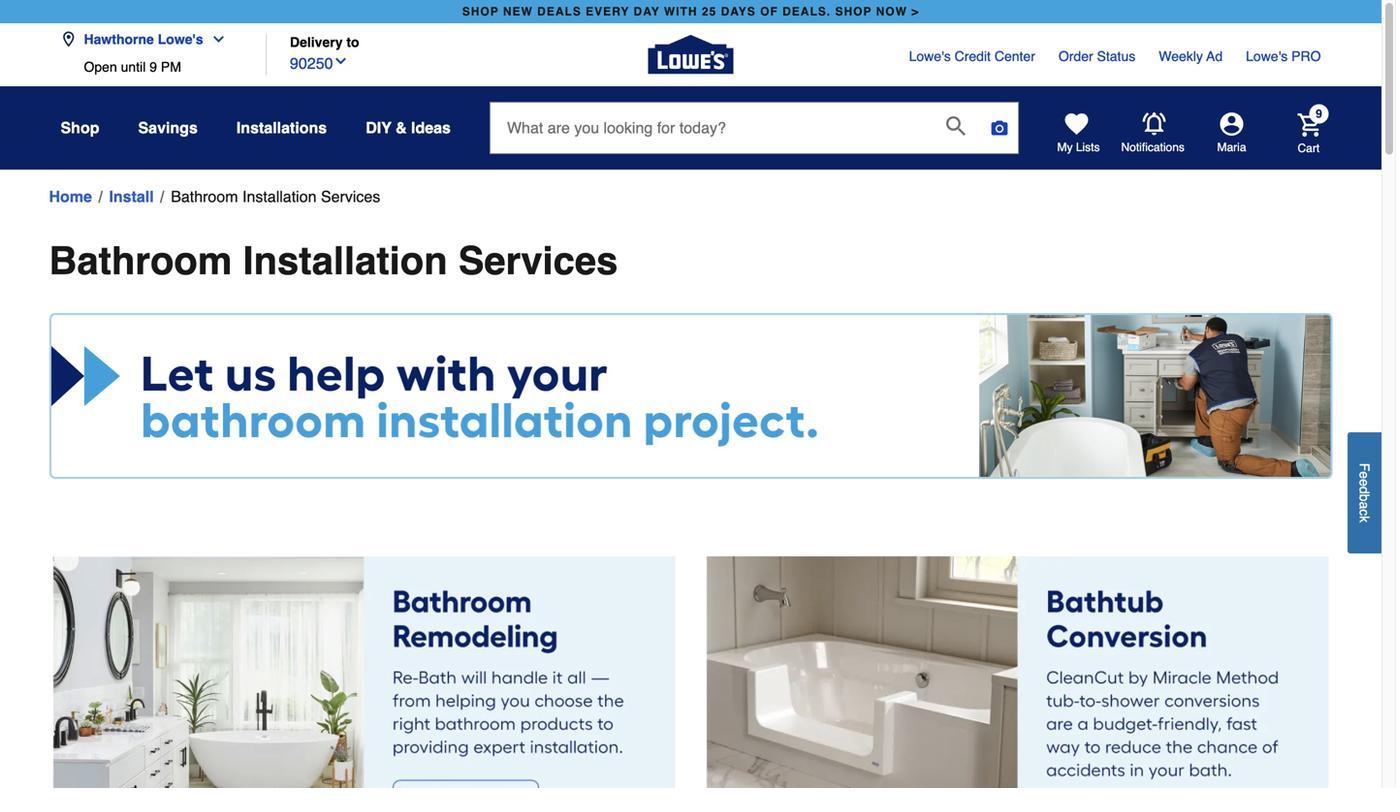 Task type: describe. For each thing, give the bounding box(es) containing it.
lists
[[1076, 141, 1100, 154]]

deals
[[537, 5, 582, 18]]

home link
[[49, 185, 92, 208]]

2 shop from the left
[[835, 5, 872, 18]]

ad
[[1207, 48, 1223, 64]]

maria
[[1217, 141, 1246, 154]]

every
[[586, 5, 630, 18]]

location image
[[61, 32, 76, 47]]

b
[[1357, 494, 1372, 502]]

lowe's home improvement logo image
[[648, 12, 733, 97]]

with
[[664, 5, 698, 18]]

delivery
[[290, 34, 343, 50]]

lowe's pro link
[[1246, 47, 1321, 66]]

days
[[721, 5, 756, 18]]

order status
[[1059, 48, 1136, 64]]

25
[[702, 5, 717, 18]]

bathroom installation services link
[[171, 185, 380, 208]]

search image
[[946, 116, 966, 136]]

open
[[84, 59, 117, 75]]

shop
[[61, 119, 99, 137]]

status
[[1097, 48, 1136, 64]]

&
[[396, 119, 407, 137]]

diy & ideas
[[366, 119, 451, 137]]

c
[[1357, 509, 1372, 516]]

delivery to
[[290, 34, 359, 50]]

diy
[[366, 119, 391, 137]]

savings button
[[138, 111, 198, 145]]

ideas
[[411, 119, 451, 137]]

lowe's for lowe's credit center
[[909, 48, 951, 64]]

savings
[[138, 119, 198, 137]]

2 installation from the top
[[243, 239, 448, 283]]

lowe's credit center
[[909, 48, 1035, 64]]

order status link
[[1059, 47, 1136, 66]]

lowe's inside button
[[158, 32, 203, 47]]

my lists link
[[1057, 112, 1100, 155]]

0 vertical spatial bathroom installation services
[[171, 188, 380, 206]]

shop new deals every day with 25 days of deals. shop now > link
[[458, 0, 923, 23]]

re-bath will handle it all, from helping you choose the right products to providing installation. image
[[53, 556, 675, 788]]

new
[[503, 5, 533, 18]]

1 vertical spatial services
[[458, 239, 618, 283]]

hawthorne lowe's button
[[61, 20, 234, 59]]

install link
[[109, 185, 154, 208]]

open until 9 pm
[[84, 59, 181, 75]]

90250
[[290, 54, 333, 72]]

credit
[[955, 48, 991, 64]]

weekly ad
[[1159, 48, 1223, 64]]

installation inside bathroom installation services link
[[242, 188, 317, 206]]

lowe's for lowe's pro
[[1246, 48, 1288, 64]]

hawthorne lowe's
[[84, 32, 203, 47]]

1 horizontal spatial 9
[[1316, 107, 1322, 121]]

0 vertical spatial bathroom
[[171, 188, 238, 206]]

my
[[1057, 141, 1073, 154]]

weekly
[[1159, 48, 1203, 64]]

let us help with your bathroom installation project. image
[[49, 313, 1333, 479]]

0 horizontal spatial services
[[321, 188, 380, 206]]

day
[[634, 5, 660, 18]]

f
[[1357, 463, 1372, 471]]



Task type: vqa. For each thing, say whether or not it's contained in the screenshot.
topmost 9
yes



Task type: locate. For each thing, give the bounding box(es) containing it.
0 vertical spatial 9
[[150, 59, 157, 75]]

k
[[1357, 516, 1372, 523]]

0 horizontal spatial shop
[[462, 5, 499, 18]]

1 horizontal spatial services
[[458, 239, 618, 283]]

installation down bathroom installation services link
[[243, 239, 448, 283]]

1 shop from the left
[[462, 5, 499, 18]]

chevron down image
[[203, 32, 227, 47]]

shop left the new
[[462, 5, 499, 18]]

1 vertical spatial bathroom
[[49, 239, 232, 283]]

weekly ad link
[[1159, 47, 1223, 66]]

clean cut by miracle method tub-to-shower conversions reduce accidents and are economical and fast. image
[[706, 556, 1329, 788]]

1 vertical spatial installation
[[243, 239, 448, 283]]

f e e d b a c k button
[[1348, 432, 1382, 553]]

of
[[760, 5, 778, 18]]

>
[[912, 5, 919, 18]]

bathroom right install
[[171, 188, 238, 206]]

bathroom installation services down bathroom installation services link
[[49, 239, 618, 283]]

9
[[150, 59, 157, 75], [1316, 107, 1322, 121]]

1 horizontal spatial shop
[[835, 5, 872, 18]]

2 horizontal spatial lowe's
[[1246, 48, 1288, 64]]

cart
[[1298, 141, 1320, 155]]

bathroom installation services down installations "button"
[[171, 188, 380, 206]]

lowe's pro
[[1246, 48, 1321, 64]]

lowe's
[[158, 32, 203, 47], [909, 48, 951, 64], [1246, 48, 1288, 64]]

order
[[1059, 48, 1093, 64]]

2 e from the top
[[1357, 479, 1372, 486]]

e up b
[[1357, 479, 1372, 486]]

home
[[49, 188, 92, 206]]

shop left the now
[[835, 5, 872, 18]]

camera image
[[990, 118, 1009, 138]]

hawthorne
[[84, 32, 154, 47]]

9 left pm
[[150, 59, 157, 75]]

0 vertical spatial installation
[[242, 188, 317, 206]]

1 vertical spatial bathroom installation services
[[49, 239, 618, 283]]

bathroom installation services
[[171, 188, 380, 206], [49, 239, 618, 283]]

0 horizontal spatial 9
[[150, 59, 157, 75]]

until
[[121, 59, 146, 75]]

pro
[[1292, 48, 1321, 64]]

installations button
[[236, 111, 327, 145]]

pm
[[161, 59, 181, 75]]

1 vertical spatial 9
[[1316, 107, 1322, 121]]

None search field
[[490, 102, 1019, 172]]

90250 button
[[290, 50, 349, 75]]

shop new deals every day with 25 days of deals. shop now >
[[462, 5, 919, 18]]

chevron down image
[[333, 53, 349, 69]]

deals.
[[783, 5, 831, 18]]

bathroom
[[171, 188, 238, 206], [49, 239, 232, 283]]

shop
[[462, 5, 499, 18], [835, 5, 872, 18]]

notifications
[[1121, 141, 1185, 154]]

lowe's left pro
[[1246, 48, 1288, 64]]

center
[[995, 48, 1035, 64]]

lowe's left "credit"
[[909, 48, 951, 64]]

maria button
[[1185, 112, 1278, 155]]

1 e from the top
[[1357, 471, 1372, 479]]

shop button
[[61, 111, 99, 145]]

my lists
[[1057, 141, 1100, 154]]

now
[[876, 5, 907, 18]]

installation down installations "button"
[[242, 188, 317, 206]]

lowe's credit center link
[[909, 47, 1035, 66]]

9 up cart
[[1316, 107, 1322, 121]]

lowe's home improvement cart image
[[1298, 113, 1321, 136]]

installations
[[236, 119, 327, 137]]

lowe's home improvement lists image
[[1065, 112, 1088, 136]]

install
[[109, 188, 154, 206]]

f e e d b a c k
[[1357, 463, 1372, 523]]

1 horizontal spatial lowe's
[[909, 48, 951, 64]]

0 vertical spatial services
[[321, 188, 380, 206]]

e up d
[[1357, 471, 1372, 479]]

diy & ideas button
[[366, 111, 451, 145]]

lowe's up pm
[[158, 32, 203, 47]]

lowe's home improvement notification center image
[[1143, 113, 1166, 136]]

installation
[[242, 188, 317, 206], [243, 239, 448, 283]]

0 horizontal spatial lowe's
[[158, 32, 203, 47]]

e
[[1357, 471, 1372, 479], [1357, 479, 1372, 486]]

d
[[1357, 486, 1372, 494]]

bathroom down install link
[[49, 239, 232, 283]]

a
[[1357, 502, 1372, 509]]

services
[[321, 188, 380, 206], [458, 239, 618, 283]]

Search Query text field
[[491, 103, 931, 153]]

to
[[346, 34, 359, 50]]

1 installation from the top
[[242, 188, 317, 206]]



